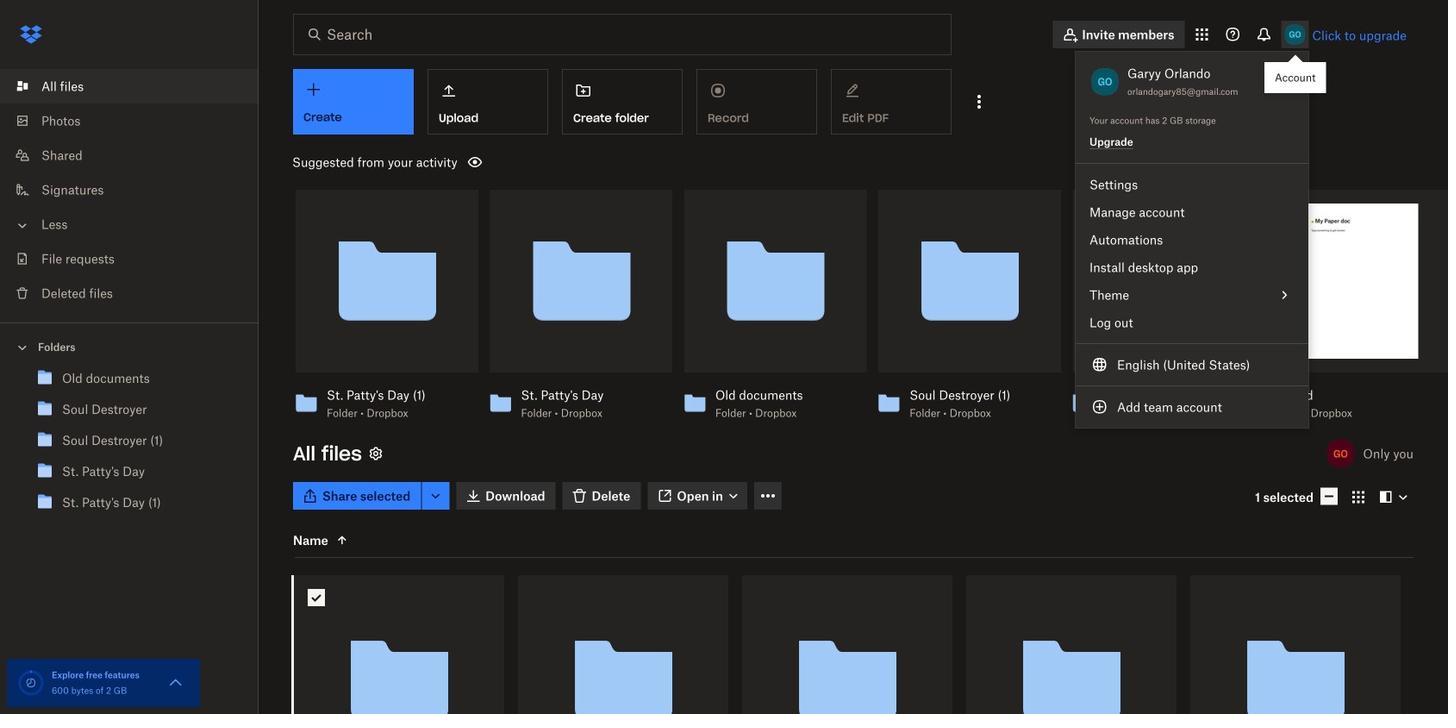 Task type: vqa. For each thing, say whether or not it's contained in the screenshot.
FOLDER, OLD DOCUMENTS row
yes



Task type: describe. For each thing, give the bounding box(es) containing it.
folder, old documents row
[[294, 575, 504, 714]]

dropbox image
[[14, 17, 48, 52]]

account menu image
[[1282, 21, 1309, 48]]

folder, soul destroyer row
[[518, 575, 729, 714]]

2 menu item from the top
[[1076, 351, 1309, 379]]



Task type: locate. For each thing, give the bounding box(es) containing it.
less image
[[14, 217, 31, 234]]

list item
[[0, 69, 259, 103]]

1 vertical spatial menu item
[[1076, 351, 1309, 379]]

folder, st. patty's day row
[[967, 575, 1177, 714]]

1 menu item from the top
[[1076, 281, 1309, 309]]

choose a language: image
[[1090, 354, 1111, 375]]

menu item
[[1076, 281, 1309, 309], [1076, 351, 1309, 379]]

list
[[0, 59, 259, 323]]

group
[[0, 359, 259, 531]]

folder, st. patty's day (1) row
[[1191, 575, 1401, 714]]

folder, soul destroyer (1) row
[[742, 575, 953, 714]]

menu
[[1076, 52, 1309, 428]]

0 vertical spatial menu item
[[1076, 281, 1309, 309]]



